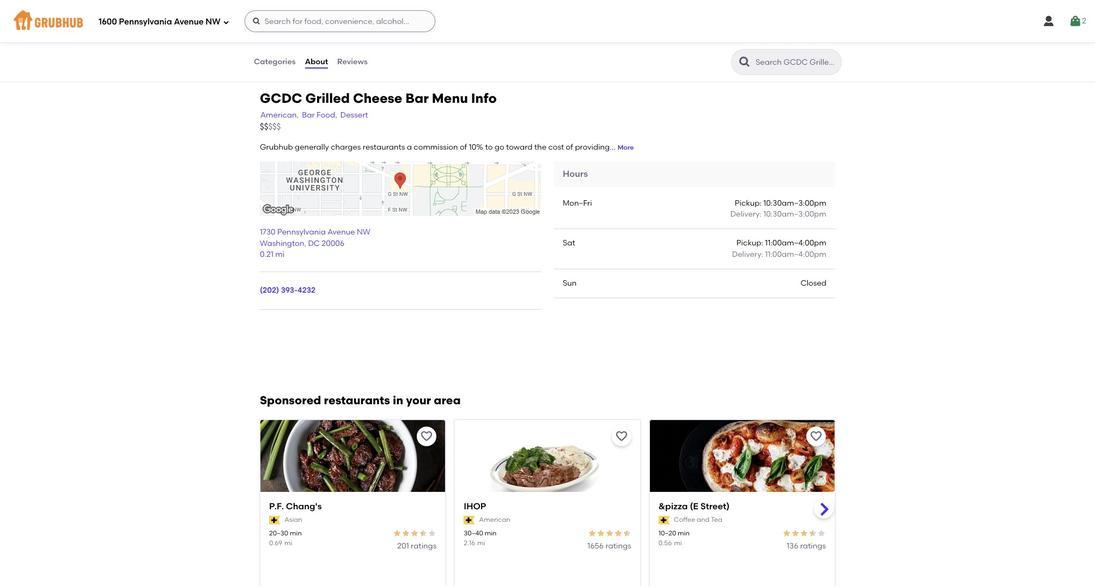 Task type: describe. For each thing, give the bounding box(es) containing it.
area
[[434, 394, 461, 408]]

american
[[479, 516, 510, 524]]

sun
[[563, 279, 577, 288]]

generally
[[295, 143, 329, 152]]

10–20 min 0.56 mi
[[659, 530, 690, 547]]

closed
[[801, 279, 827, 288]]

pickup: for 11:00am–4:00pm
[[736, 239, 763, 248]]

ratings for chang's
[[411, 542, 437, 551]]

reviews
[[337, 57, 368, 66]]

delivery: for pickup: 10:30am–3:00pm delivery: 10:30am–3:00pm
[[730, 210, 762, 219]]

go
[[495, 143, 504, 152]]

food,
[[317, 111, 337, 120]]

20–30 min 0.69 mi
[[269, 530, 302, 547]]

subscription pass image for &pizza (e street)
[[659, 516, 670, 525]]

p.f. chang's  logo image
[[260, 421, 445, 512]]

ratings for (e
[[800, 542, 826, 551]]

ihop link
[[464, 501, 631, 514]]

1 vertical spatial restaurants
[[324, 394, 390, 408]]

svg image inside 2 button
[[1069, 15, 1082, 28]]

ihop logo image
[[455, 421, 640, 512]]

ihop
[[464, 502, 486, 512]]

0.56
[[659, 540, 672, 547]]

&pizza (e street) link
[[659, 501, 826, 514]]

providing
[[575, 143, 610, 152]]

1730
[[260, 228, 276, 237]]

grubhub
[[260, 143, 293, 152]]

commission
[[414, 143, 458, 152]]

main navigation navigation
[[0, 0, 1095, 42]]

american,
[[260, 111, 299, 120]]

more
[[618, 144, 634, 151]]

hours
[[563, 169, 588, 179]]

dessert button
[[340, 109, 369, 122]]

reviews button
[[337, 42, 368, 82]]

toward
[[506, 143, 533, 152]]

more button
[[618, 143, 634, 153]]

pickup: 10:30am–3:00pm delivery: 10:30am–3:00pm
[[730, 199, 827, 219]]

and
[[697, 516, 710, 524]]

0 vertical spatial restaurants
[[363, 143, 405, 152]]

201 ratings
[[397, 542, 437, 551]]

&pizza
[[659, 502, 688, 512]]

1600
[[99, 17, 117, 26]]

about button
[[304, 42, 329, 82]]

2 of from the left
[[566, 143, 573, 152]]

1600 pennsylvania avenue nw
[[99, 17, 220, 26]]

(e
[[690, 502, 698, 512]]

a
[[407, 143, 412, 152]]

sponsored
[[260, 394, 321, 408]]

10%
[[469, 143, 483, 152]]

gcdc grilled cheese bar menu info
[[260, 90, 497, 106]]

136
[[787, 542, 798, 551]]

delivery: for pickup: 11:00am–4:00pm delivery: 11:00am–4:00pm
[[732, 250, 763, 259]]

1 11:00am–4:00pm from the top
[[765, 239, 827, 248]]

1656
[[588, 542, 604, 551]]

30–40
[[464, 530, 483, 538]]

4232
[[298, 286, 315, 295]]

,
[[304, 239, 306, 248]]

save this restaurant image
[[810, 431, 823, 444]]

Search for food, convenience, alcohol... search field
[[244, 10, 435, 32]]

0.69
[[269, 540, 282, 547]]

2 ratings from the left
[[606, 542, 631, 551]]

dc
[[308, 239, 320, 248]]

grilled
[[305, 90, 350, 106]]

Search GCDC Grilled Cheese Bar search field
[[755, 57, 838, 68]]

to
[[485, 143, 493, 152]]

(202)
[[260, 286, 279, 295]]

american, button
[[260, 109, 299, 122]]

asian
[[285, 516, 302, 524]]

mi for p.f. chang's
[[284, 540, 292, 547]]

the
[[534, 143, 546, 152]]

save this restaurant image for p.f. chang's
[[420, 431, 433, 444]]

chang's
[[286, 502, 322, 512]]

2 11:00am–4:00pm from the top
[[765, 250, 827, 259]]

10–20
[[659, 530, 676, 538]]

cost
[[548, 143, 564, 152]]



Task type: vqa. For each thing, say whether or not it's contained in the screenshot.
About "button"
yes



Task type: locate. For each thing, give the bounding box(es) containing it.
1 of from the left
[[460, 143, 467, 152]]

10:30am–3:00pm
[[763, 199, 827, 208], [763, 210, 827, 219]]

mi right 0.69 at the left bottom of the page
[[284, 540, 292, 547]]

nw inside '1730 pennsylvania avenue nw washington , dc 20006 0.21 mi'
[[357, 228, 370, 237]]

mi down washington at the left top of the page
[[275, 250, 284, 259]]

1 horizontal spatial avenue
[[328, 228, 355, 237]]

1 vertical spatial 10:30am–3:00pm
[[763, 210, 827, 219]]

street)
[[700, 502, 730, 512]]

0 horizontal spatial nw
[[206, 17, 220, 26]]

min for p.f. chang's
[[290, 530, 302, 538]]

1656 ratings
[[588, 542, 631, 551]]

1 vertical spatial pickup:
[[736, 239, 763, 248]]

pickup:
[[735, 199, 762, 208], [736, 239, 763, 248]]

delivery: inside pickup: 11:00am–4:00pm delivery: 11:00am–4:00pm
[[732, 250, 763, 259]]

pennsylvania for 1600
[[119, 17, 172, 26]]

nw for 1730 pennsylvania avenue nw washington , dc 20006 0.21 mi
[[357, 228, 370, 237]]

save this restaurant image for ihop
[[615, 431, 628, 444]]

about
[[305, 57, 328, 66]]

mi inside 20–30 min 0.69 mi
[[284, 540, 292, 547]]

mi inside '1730 pennsylvania avenue nw washington , dc 20006 0.21 mi'
[[275, 250, 284, 259]]

0 horizontal spatial ratings
[[411, 542, 437, 551]]

0 vertical spatial pickup:
[[735, 199, 762, 208]]

2 button
[[1069, 11, 1086, 31]]

avenue for 1730 pennsylvania avenue nw washington , dc 20006 0.21 mi
[[328, 228, 355, 237]]

your
[[406, 394, 431, 408]]

2 subscription pass image from the left
[[659, 516, 670, 525]]

min down coffee
[[678, 530, 690, 538]]

1 horizontal spatial nw
[[357, 228, 370, 237]]

3 ratings from the left
[[800, 542, 826, 551]]

1 min from the left
[[290, 530, 302, 538]]

charges
[[331, 143, 361, 152]]

11:00am–4:00pm
[[765, 239, 827, 248], [765, 250, 827, 259]]

avenue for 1600 pennsylvania avenue nw
[[174, 17, 204, 26]]

nw for 1600 pennsylvania avenue nw
[[206, 17, 220, 26]]

restaurants
[[363, 143, 405, 152], [324, 394, 390, 408]]

20006
[[322, 239, 344, 248]]

0 vertical spatial 10:30am–3:00pm
[[763, 199, 827, 208]]

0 vertical spatial nw
[[206, 17, 220, 26]]

ratings right 136
[[800, 542, 826, 551]]

min down american
[[485, 530, 497, 538]]

pennsylvania up , at the left
[[277, 228, 326, 237]]

restaurants left in
[[324, 394, 390, 408]]

1 horizontal spatial save this restaurant button
[[612, 427, 631, 447]]

american, bar food, dessert
[[260, 111, 368, 120]]

ratings right 1656
[[606, 542, 631, 551]]

1 vertical spatial pennsylvania
[[277, 228, 326, 237]]

1 subscription pass image from the left
[[464, 516, 475, 525]]

2.16
[[464, 540, 475, 547]]

pickup: for 10:30am–3:00pm
[[735, 199, 762, 208]]

0 vertical spatial 11:00am–4:00pm
[[765, 239, 827, 248]]

11:00am–4:00pm down pickup: 10:30am–3:00pm delivery: 10:30am–3:00pm
[[765, 239, 827, 248]]

1 10:30am–3:00pm from the top
[[763, 199, 827, 208]]

2 horizontal spatial save this restaurant button
[[806, 427, 826, 447]]

save this restaurant image
[[420, 431, 433, 444], [615, 431, 628, 444]]

3 save this restaurant button from the left
[[806, 427, 826, 447]]

pennsylvania inside '1730 pennsylvania avenue nw washington , dc 20006 0.21 mi'
[[277, 228, 326, 237]]

pickup: inside pickup: 10:30am–3:00pm delivery: 10:30am–3:00pm
[[735, 199, 762, 208]]

mi for ihop
[[477, 540, 485, 547]]

categories button
[[253, 42, 296, 82]]

$$$$$
[[260, 122, 281, 132]]

min down "asian"
[[290, 530, 302, 538]]

&pizza (e street) logo image
[[650, 421, 835, 512]]

1 horizontal spatial save this restaurant image
[[615, 431, 628, 444]]

1 vertical spatial delivery:
[[732, 250, 763, 259]]

in
[[393, 394, 403, 408]]

mi inside 30–40 min 2.16 mi
[[477, 540, 485, 547]]

save this restaurant button
[[417, 427, 437, 447], [612, 427, 631, 447], [806, 427, 826, 447]]

201
[[397, 542, 409, 551]]

min for ihop
[[485, 530, 497, 538]]

mi right the 0.56
[[674, 540, 682, 547]]

0 horizontal spatial save this restaurant image
[[420, 431, 433, 444]]

avenue inside '1730 pennsylvania avenue nw washington , dc 20006 0.21 mi'
[[328, 228, 355, 237]]

subscription pass image
[[464, 516, 475, 525], [659, 516, 670, 525]]

subscription pass image up 10–20
[[659, 516, 670, 525]]

ratings
[[411, 542, 437, 551], [606, 542, 631, 551], [800, 542, 826, 551]]

20–30
[[269, 530, 288, 538]]

p.f. chang's
[[269, 502, 322, 512]]

1 horizontal spatial min
[[485, 530, 497, 538]]

of left 10%
[[460, 143, 467, 152]]

0 horizontal spatial pennsylvania
[[119, 17, 172, 26]]

mon–fri
[[563, 199, 592, 208]]

mi
[[275, 250, 284, 259], [284, 540, 292, 547], [477, 540, 485, 547], [674, 540, 682, 547]]

cheese
[[353, 90, 402, 106]]

2
[[1082, 16, 1086, 26]]

2 min from the left
[[485, 530, 497, 538]]

categories
[[254, 57, 296, 66]]

2 save this restaurant button from the left
[[612, 427, 631, 447]]

subscription pass image for ihop
[[464, 516, 475, 525]]

11:00am–4:00pm up closed at right
[[765, 250, 827, 259]]

mi for &pizza (e street)
[[674, 540, 682, 547]]

0 vertical spatial bar
[[406, 90, 429, 106]]

gcdc
[[260, 90, 302, 106]]

2 10:30am–3:00pm from the top
[[763, 210, 827, 219]]

p.f. chang's link
[[269, 501, 437, 514]]

1 save this restaurant button from the left
[[417, 427, 437, 447]]

1 vertical spatial avenue
[[328, 228, 355, 237]]

avenue
[[174, 17, 204, 26], [328, 228, 355, 237]]

ratings right 201
[[411, 542, 437, 551]]

save this restaurant button for chang's
[[417, 427, 437, 447]]

1 save this restaurant image from the left
[[420, 431, 433, 444]]

1 horizontal spatial subscription pass image
[[659, 516, 670, 525]]

tea
[[711, 516, 722, 524]]

1 ratings from the left
[[411, 542, 437, 551]]

1 vertical spatial 11:00am–4:00pm
[[765, 250, 827, 259]]

min for &pizza (e street)
[[678, 530, 690, 538]]

$$
[[260, 122, 268, 132]]

1 horizontal spatial of
[[566, 143, 573, 152]]

1 vertical spatial nw
[[357, 228, 370, 237]]

0.21
[[260, 250, 273, 259]]

1730 pennsylvania avenue nw washington , dc 20006 0.21 mi
[[260, 228, 370, 259]]

coffee and tea
[[674, 516, 722, 524]]

subscription pass image up 30–40
[[464, 516, 475, 525]]

1 horizontal spatial pennsylvania
[[277, 228, 326, 237]]

star icon image
[[393, 530, 402, 538], [402, 530, 410, 538], [410, 530, 419, 538], [419, 530, 428, 538], [419, 530, 428, 538], [428, 530, 437, 538], [588, 530, 596, 538], [596, 530, 605, 538], [605, 530, 614, 538], [614, 530, 623, 538], [623, 530, 631, 538], [623, 530, 631, 538], [782, 530, 791, 538], [791, 530, 800, 538], [800, 530, 809, 538], [809, 530, 817, 538], [809, 530, 817, 538], [817, 530, 826, 538]]

3 min from the left
[[678, 530, 690, 538]]

of right cost on the top right
[[566, 143, 573, 152]]

mi right 2.16
[[477, 540, 485, 547]]

min inside 20–30 min 0.69 mi
[[290, 530, 302, 538]]

0 horizontal spatial avenue
[[174, 17, 204, 26]]

min inside 10–20 min 0.56 mi
[[678, 530, 690, 538]]

grubhub generally charges restaurants a commission of 10% to go toward the cost of providing ... more
[[260, 143, 634, 152]]

0 vertical spatial delivery:
[[730, 210, 762, 219]]

min
[[290, 530, 302, 538], [485, 530, 497, 538], [678, 530, 690, 538]]

p.f.
[[269, 502, 284, 512]]

0 horizontal spatial save this restaurant button
[[417, 427, 437, 447]]

svg image
[[1042, 15, 1055, 28], [1069, 15, 1082, 28], [252, 17, 261, 26], [223, 19, 229, 25]]

bar food, button
[[301, 109, 338, 122]]

bar left menu
[[406, 90, 429, 106]]

nw
[[206, 17, 220, 26], [357, 228, 370, 237]]

pennsylvania inside main navigation navigation
[[119, 17, 172, 26]]

pickup: inside pickup: 11:00am–4:00pm delivery: 11:00am–4:00pm
[[736, 239, 763, 248]]

&pizza (e street)
[[659, 502, 730, 512]]

sat
[[563, 239, 575, 248]]

0 horizontal spatial subscription pass image
[[464, 516, 475, 525]]

nw inside main navigation navigation
[[206, 17, 220, 26]]

restaurants left a
[[363, 143, 405, 152]]

pickup: 11:00am–4:00pm delivery: 11:00am–4:00pm
[[732, 239, 827, 259]]

washington
[[260, 239, 304, 248]]

min inside 30–40 min 2.16 mi
[[485, 530, 497, 538]]

0 horizontal spatial min
[[290, 530, 302, 538]]

2 save this restaurant image from the left
[[615, 431, 628, 444]]

30–40 min 2.16 mi
[[464, 530, 497, 547]]

delivery:
[[730, 210, 762, 219], [732, 250, 763, 259]]

1 horizontal spatial bar
[[406, 90, 429, 106]]

pennsylvania
[[119, 17, 172, 26], [277, 228, 326, 237]]

bar left 'food,'
[[302, 111, 315, 120]]

...
[[610, 143, 615, 152]]

2 horizontal spatial ratings
[[800, 542, 826, 551]]

393-
[[281, 286, 298, 295]]

delivery: inside pickup: 10:30am–3:00pm delivery: 10:30am–3:00pm
[[730, 210, 762, 219]]

pennsylvania for 1730
[[277, 228, 326, 237]]

of
[[460, 143, 467, 152], [566, 143, 573, 152]]

(202) 393-4232 button
[[260, 286, 315, 297]]

0 vertical spatial avenue
[[174, 17, 204, 26]]

2 horizontal spatial min
[[678, 530, 690, 538]]

subscription pass image
[[269, 516, 280, 525]]

menu
[[432, 90, 468, 106]]

sponsored restaurants in your area
[[260, 394, 461, 408]]

pennsylvania right '1600'
[[119, 17, 172, 26]]

0 vertical spatial pennsylvania
[[119, 17, 172, 26]]

search icon image
[[738, 56, 751, 69]]

136 ratings
[[787, 542, 826, 551]]

1 horizontal spatial ratings
[[606, 542, 631, 551]]

info
[[471, 90, 497, 106]]

0 horizontal spatial of
[[460, 143, 467, 152]]

coffee
[[674, 516, 695, 524]]

0 horizontal spatial bar
[[302, 111, 315, 120]]

bar
[[406, 90, 429, 106], [302, 111, 315, 120]]

mi inside 10–20 min 0.56 mi
[[674, 540, 682, 547]]

dessert
[[340, 111, 368, 120]]

(202) 393-4232
[[260, 286, 315, 295]]

1 vertical spatial bar
[[302, 111, 315, 120]]

avenue inside main navigation navigation
[[174, 17, 204, 26]]

save this restaurant button for (e
[[806, 427, 826, 447]]



